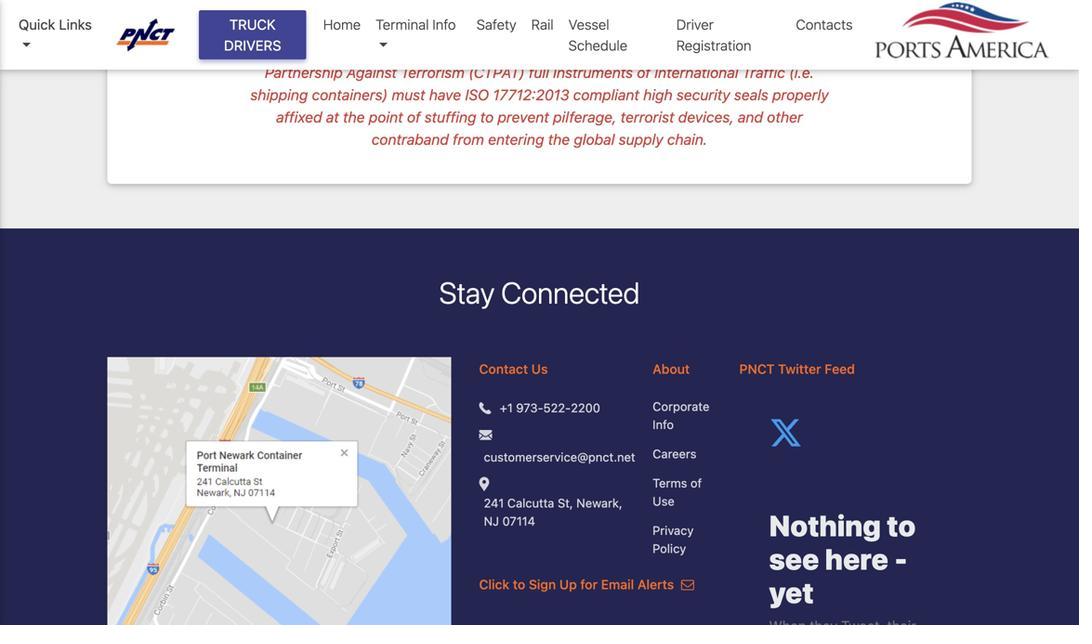 Task type: describe. For each thing, give the bounding box(es) containing it.
2 horizontal spatial the
[[690, 41, 712, 59]]

1 horizontal spatial compliant
[[573, 86, 640, 104]]

1 vertical spatial seals
[[734, 86, 769, 104]]

traffic
[[743, 64, 785, 81]]

0 vertical spatial 17712:2013
[[730, 19, 807, 37]]

chain.
[[667, 131, 708, 148]]

(i.e.
[[789, 64, 815, 81]]

devices,
[[678, 108, 734, 126]]

1 vertical spatial iso
[[465, 86, 489, 104]]

other
[[767, 108, 803, 126]]

terminal info
[[376, 16, 456, 33]]

partners
[[379, 19, 436, 37]]

info
[[433, 16, 456, 33]]

instruments
[[553, 64, 633, 81]]

click to sign up for email alerts
[[479, 577, 678, 593]]

0 vertical spatial compliant
[[262, 41, 328, 59]]

sign
[[529, 577, 556, 593]]

0 vertical spatial properly
[[395, 41, 452, 59]]

shipping
[[250, 86, 308, 104]]

0 horizontal spatial the
[[343, 108, 365, 126]]

0 horizontal spatial are
[[370, 41, 391, 59]]

contacts
[[796, 16, 853, 33]]

vigilant
[[572, 19, 620, 37]]

security
[[677, 86, 730, 104]]

truck drivers
[[224, 16, 281, 53]]

global
[[574, 131, 615, 148]]

trade
[[779, 41, 818, 59]]

to left be
[[534, 19, 547, 37]]

truck drivers link
[[199, 10, 307, 60]]

feed
[[825, 362, 855, 377]]

driver
[[677, 16, 714, 33]]

rail link
[[524, 7, 561, 42]]

must
[[392, 86, 425, 104]]

up
[[560, 577, 577, 593]]

ensuring
[[640, 19, 699, 37]]

point
[[369, 108, 403, 126]]

from
[[453, 131, 484, 148]]

entering
[[488, 131, 544, 148]]

to left all
[[505, 41, 519, 59]]

rail
[[532, 16, 554, 33]]

0 horizontal spatial seals
[[332, 41, 366, 59]]

0 vertical spatial affixed
[[455, 41, 501, 59]]

click to sign up for email alerts link
[[479, 577, 694, 593]]

at
[[326, 108, 339, 126]]

drivers
[[224, 37, 281, 53]]

0 vertical spatial are
[[440, 19, 462, 37]]

in
[[624, 19, 636, 37]]

high
[[644, 86, 673, 104]]

0 vertical spatial iso
[[703, 19, 726, 37]]

under
[[644, 41, 686, 59]]

containers)
[[312, 86, 388, 104]]

1 vertical spatial affixed
[[276, 108, 322, 126]]

(ctpat)
[[469, 64, 525, 81]]

click
[[479, 577, 510, 593]]



Task type: vqa. For each thing, say whether or not it's contained in the screenshot.
ensuring
yes



Task type: locate. For each thing, give the bounding box(es) containing it.
pnct twitter feed
[[740, 362, 855, 377]]

affixed up (ctpat)
[[455, 41, 501, 59]]

iso down (ctpat)
[[465, 86, 489, 104]]

0 horizontal spatial pnct
[[273, 19, 312, 37]]

seals down business
[[332, 41, 366, 59]]

the
[[690, 41, 712, 59], [343, 108, 365, 126], [548, 131, 570, 148]]

0 horizontal spatial properly
[[395, 41, 452, 59]]

have
[[429, 86, 461, 104]]

links
[[59, 16, 92, 33]]

1 horizontal spatial properly
[[773, 86, 829, 104]]

vessel
[[569, 16, 609, 33]]

affixed
[[455, 41, 501, 59], [276, 108, 322, 126]]

containers.
[[566, 41, 641, 59]]

alerts
[[638, 577, 674, 593]]

envelope o image
[[681, 579, 694, 592]]

1 horizontal spatial are
[[440, 19, 462, 37]]

connected
[[501, 275, 640, 311]]

1 vertical spatial of
[[407, 108, 421, 126]]

twitter
[[778, 362, 821, 377]]

17712:2013 up customs
[[730, 19, 807, 37]]

contacts link
[[789, 7, 860, 42]]

all
[[523, 41, 538, 59]]

1 vertical spatial pnct
[[740, 362, 775, 377]]

to up from
[[480, 108, 494, 126]]

vessel schedule
[[569, 16, 628, 53]]

registration
[[677, 37, 752, 53]]

pnct left twitter
[[740, 362, 775, 377]]

contact us
[[479, 362, 548, 377]]

17712:2013 up prevent
[[493, 86, 569, 104]]

against
[[347, 64, 397, 81]]

properly down "(i.e."
[[773, 86, 829, 104]]

partnership
[[265, 64, 343, 81]]

seals
[[332, 41, 366, 59], [734, 86, 769, 104]]

to left sign
[[513, 577, 526, 593]]

prevent
[[498, 108, 549, 126]]

1 vertical spatial properly
[[773, 86, 829, 104]]

us
[[532, 362, 548, 377]]

are
[[440, 19, 462, 37], [370, 41, 391, 59]]

pnct inside pnct business partners are reminded to be vigilant in ensuring iso 17712:2013 compliant seals are properly affixed to all full containers.               under the customs trade partnership against terrorism (ctpat) full instruments of international traffic (i.e. shipping containers)              must have iso 17712:2013 compliant high security seals properly affixed at the point of stuffing to prevent pilferage, terrorist devices,              and other contraband from entering the global supply chain.
[[273, 19, 312, 37]]

reminded
[[466, 19, 530, 37]]

email
[[601, 577, 634, 593]]

to
[[534, 19, 547, 37], [505, 41, 519, 59], [480, 108, 494, 126], [513, 577, 526, 593]]

supply
[[619, 131, 663, 148]]

be
[[551, 19, 568, 37]]

17712:2013
[[730, 19, 807, 37], [493, 86, 569, 104]]

driver registration
[[677, 16, 752, 53]]

0 vertical spatial pnct
[[273, 19, 312, 37]]

the down pilferage, at the top right
[[548, 131, 570, 148]]

0 vertical spatial seals
[[332, 41, 366, 59]]

1 horizontal spatial 17712:2013
[[730, 19, 807, 37]]

1 vertical spatial 17712:2013
[[493, 86, 569, 104]]

1 horizontal spatial the
[[548, 131, 570, 148]]

1 vertical spatial full
[[529, 64, 549, 81]]

0 horizontal spatial 17712:2013
[[493, 86, 569, 104]]

business
[[316, 19, 375, 37]]

1 vertical spatial compliant
[[573, 86, 640, 104]]

1 horizontal spatial of
[[637, 64, 651, 81]]

international
[[655, 64, 739, 81]]

1 horizontal spatial pnct
[[740, 362, 775, 377]]

1 horizontal spatial seals
[[734, 86, 769, 104]]

stay
[[439, 275, 495, 311]]

the right at
[[343, 108, 365, 126]]

of up contraband
[[407, 108, 421, 126]]

0 horizontal spatial affixed
[[276, 108, 322, 126]]

home
[[323, 16, 361, 33]]

quick
[[19, 16, 55, 33]]

0 horizontal spatial iso
[[465, 86, 489, 104]]

are right partners
[[440, 19, 462, 37]]

contact
[[479, 362, 528, 377]]

for
[[581, 577, 598, 593]]

properly
[[395, 41, 452, 59], [773, 86, 829, 104]]

0 horizontal spatial of
[[407, 108, 421, 126]]

pnct
[[273, 19, 312, 37], [740, 362, 775, 377]]

properly up the terrorism
[[395, 41, 452, 59]]

customs
[[716, 41, 776, 59]]

terminal info link
[[368, 7, 469, 63]]

safety link
[[469, 7, 524, 42]]

quick links link
[[19, 14, 99, 56]]

terminal
[[376, 16, 429, 33]]

terrorism
[[401, 64, 465, 81]]

1 vertical spatial are
[[370, 41, 391, 59]]

full right all
[[541, 41, 562, 59]]

iso up registration
[[703, 19, 726, 37]]

iso
[[703, 19, 726, 37], [465, 86, 489, 104]]

1 horizontal spatial iso
[[703, 19, 726, 37]]

about
[[653, 362, 690, 377]]

stay connected
[[439, 275, 640, 311]]

the up 'international'
[[690, 41, 712, 59]]

full
[[541, 41, 562, 59], [529, 64, 549, 81]]

of
[[637, 64, 651, 81], [407, 108, 421, 126]]

truck
[[230, 16, 276, 33]]

driver registration link
[[669, 7, 789, 63]]

2 vertical spatial the
[[548, 131, 570, 148]]

of up the high
[[637, 64, 651, 81]]

vessel schedule link
[[561, 7, 669, 63]]

and
[[738, 108, 763, 126]]

compliant down "instruments"
[[573, 86, 640, 104]]

0 horizontal spatial compliant
[[262, 41, 328, 59]]

compliant
[[262, 41, 328, 59], [573, 86, 640, 104]]

quick links
[[19, 16, 92, 33]]

seals up and
[[734, 86, 769, 104]]

affixed down 'shipping'
[[276, 108, 322, 126]]

full down all
[[529, 64, 549, 81]]

compliant up partnership
[[262, 41, 328, 59]]

1 vertical spatial the
[[343, 108, 365, 126]]

1 horizontal spatial affixed
[[455, 41, 501, 59]]

pnct up 'drivers' in the left of the page
[[273, 19, 312, 37]]

0 vertical spatial of
[[637, 64, 651, 81]]

stuffing
[[425, 108, 476, 126]]

home link
[[316, 7, 368, 42]]

0 vertical spatial the
[[690, 41, 712, 59]]

pnct business partners are reminded to be vigilant in ensuring iso 17712:2013 compliant seals are properly affixed to all full containers.               under the customs trade partnership against terrorism (ctpat) full instruments of international traffic (i.e. shipping containers)              must have iso 17712:2013 compliant high security seals properly affixed at the point of stuffing to prevent pilferage, terrorist devices,              and other contraband from entering the global supply chain.
[[250, 19, 829, 148]]

safety
[[477, 16, 517, 33]]

contraband
[[372, 131, 449, 148]]

pilferage,
[[553, 108, 617, 126]]

terrorist
[[621, 108, 675, 126]]

schedule
[[569, 37, 628, 53]]

0 vertical spatial full
[[541, 41, 562, 59]]

are up against
[[370, 41, 391, 59]]

pnct for twitter
[[740, 362, 775, 377]]

pnct for business
[[273, 19, 312, 37]]



